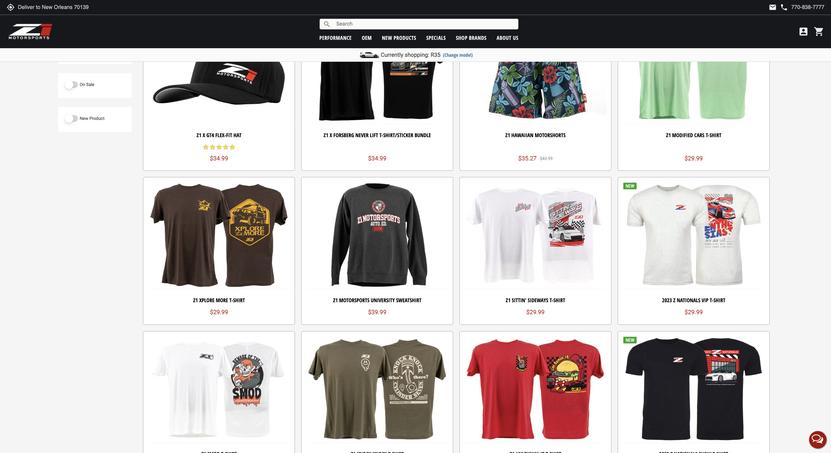 Task type: describe. For each thing, give the bounding box(es) containing it.
t- for z1 xplore more t-shirt
[[230, 296, 233, 304]]

(change model) link
[[443, 52, 473, 58]]

currently
[[381, 51, 404, 58]]

vip
[[702, 296, 709, 304]]

performance link
[[320, 34, 352, 41]]

$29.99 for cars
[[685, 155, 704, 162]]

$29.99 for sideways
[[527, 309, 545, 316]]

1 star from the left
[[203, 144, 209, 151]]

my_location
[[7, 3, 15, 11]]

z1 for z1 x gt4 flex-fit hat
[[197, 131, 202, 139]]

us
[[513, 34, 519, 41]]

more
[[216, 296, 228, 304]]

x for gt4
[[203, 131, 205, 139]]

4 star from the left
[[223, 144, 229, 151]]

performance
[[320, 34, 352, 41]]

1 $34.99 from the left
[[210, 155, 228, 162]]

products
[[394, 34, 417, 41]]

about
[[497, 34, 512, 41]]

sideways
[[528, 296, 549, 304]]

$29.99 for more
[[210, 309, 228, 316]]

nationals
[[678, 296, 701, 304]]

t- for z1 sittin' sideways t-shirt
[[550, 296, 554, 304]]

5 star from the left
[[229, 144, 236, 151]]

new products link
[[382, 34, 417, 41]]

university
[[371, 296, 395, 304]]

z1 for z1 hawaiian motorshorts
[[506, 131, 511, 139]]

z1 x forsberg never lift t-shirt/sticker bundle
[[324, 131, 431, 139]]

motorshorts
[[535, 131, 566, 139]]

z1 x gt4 flex-fit hat
[[197, 131, 242, 139]]

sittin'
[[512, 296, 527, 304]]

$100
[[83, 8, 92, 13]]

t- right vip
[[711, 296, 714, 304]]

account_box
[[799, 26, 810, 37]]

search
[[323, 20, 331, 28]]

fit
[[226, 131, 232, 139]]

new
[[382, 34, 393, 41]]

hawaiian
[[512, 131, 534, 139]]

z1 motorsports university sweatshirt
[[333, 296, 422, 304]]

account_box link
[[797, 26, 811, 37]]

shopping_cart link
[[813, 26, 825, 37]]

under
[[70, 8, 82, 13]]

shop brands link
[[456, 34, 487, 41]]

under  $100
[[69, 8, 92, 13]]

forsberg
[[334, 131, 355, 139]]

x for forsberg
[[330, 131, 332, 139]]

z1 xplore more t-shirt
[[193, 296, 245, 304]]

shop
[[456, 34, 468, 41]]

new product
[[80, 116, 105, 121]]

z1 hawaiian motorshorts
[[506, 131, 566, 139]]



Task type: locate. For each thing, give the bounding box(es) containing it.
shop brands
[[456, 34, 487, 41]]

(change
[[443, 52, 459, 58]]

z1 for z1 sittin' sideways t-shirt
[[506, 296, 511, 304]]

model)
[[460, 52, 473, 58]]

$34.99
[[210, 155, 228, 162], [368, 155, 387, 162]]

$42.99
[[541, 156, 553, 161]]

2023 z nationals vip t-shirt
[[663, 296, 726, 304]]

specials
[[427, 34, 446, 41]]

sale
[[86, 82, 94, 87]]

phone
[[781, 3, 789, 11]]

x
[[203, 131, 205, 139], [330, 131, 332, 139]]

$29.99 for nationals
[[685, 309, 704, 316]]

gt4
[[207, 131, 214, 139]]

z1 for z1 xplore more t-shirt
[[193, 296, 198, 304]]

on
[[80, 82, 85, 87]]

oem
[[362, 34, 372, 41]]

2 x from the left
[[330, 131, 332, 139]]

z1 left forsberg
[[324, 131, 329, 139]]

1 x from the left
[[203, 131, 205, 139]]

brands
[[469, 34, 487, 41]]

z1 left sittin'
[[506, 296, 511, 304]]

$39.99
[[368, 309, 387, 316]]

currently shopping: r35 (change model)
[[381, 51, 473, 58]]

2 star from the left
[[209, 144, 216, 151]]

shopping_cart
[[815, 26, 825, 37]]

z1 left the hawaiian on the top of the page
[[506, 131, 511, 139]]

1 horizontal spatial x
[[330, 131, 332, 139]]

min number field
[[65, 47, 89, 57]]

shirt for z1 sittin' sideways t-shirt
[[554, 296, 566, 304]]

shopping:
[[405, 51, 430, 58]]

new products
[[382, 34, 417, 41]]

shirt/sticker
[[384, 131, 414, 139]]

t- right more
[[230, 296, 233, 304]]

z1 for z1 x forsberg never lift t-shirt/sticker bundle
[[324, 131, 329, 139]]

motorsports
[[339, 296, 370, 304]]

specials link
[[427, 34, 446, 41]]

$35.27 $42.99
[[519, 155, 553, 162]]

xplore
[[199, 296, 215, 304]]

never
[[356, 131, 369, 139]]

$29.99 down z1 sittin' sideways t-shirt at the bottom
[[527, 309, 545, 316]]

$29.99
[[685, 155, 704, 162], [210, 309, 228, 316], [527, 309, 545, 316], [685, 309, 704, 316]]

z1 left motorsports
[[333, 296, 338, 304]]

$34.99 down z1 x forsberg never lift t-shirt/sticker bundle
[[368, 155, 387, 162]]

z1 for z1 modified cars t-shirt
[[667, 131, 672, 139]]

z
[[674, 296, 676, 304]]

star
[[203, 144, 209, 151], [209, 144, 216, 151], [216, 144, 223, 151], [223, 144, 229, 151], [229, 144, 236, 151]]

cars
[[695, 131, 705, 139]]

$29.99 down the z1 xplore more t-shirt
[[210, 309, 228, 316]]

r35
[[431, 51, 441, 58]]

z1 left xplore
[[193, 296, 198, 304]]

z1
[[197, 131, 202, 139], [324, 131, 329, 139], [506, 131, 511, 139], [667, 131, 672, 139], [193, 296, 198, 304], [333, 296, 338, 304], [506, 296, 511, 304]]

$29.99 down "z1 modified cars t-shirt"
[[685, 155, 704, 162]]

new
[[80, 116, 88, 121]]

oem link
[[362, 34, 372, 41]]

t- right 'sideways'
[[550, 296, 554, 304]]

bundle
[[415, 131, 431, 139]]

phone link
[[781, 3, 825, 11]]

Search search field
[[331, 19, 519, 29]]

z1 for z1 motorsports university sweatshirt
[[333, 296, 338, 304]]

mail link
[[770, 3, 778, 11]]

shirt right more
[[233, 296, 245, 304]]

lift
[[370, 131, 379, 139]]

hat
[[234, 131, 242, 139]]

shirt
[[710, 131, 722, 139], [233, 296, 245, 304], [554, 296, 566, 304], [714, 296, 726, 304]]

2 $34.99 from the left
[[368, 155, 387, 162]]

product
[[90, 116, 105, 121]]

shirt for z1 modified cars t-shirt
[[710, 131, 722, 139]]

x left forsberg
[[330, 131, 332, 139]]

z1 left gt4
[[197, 131, 202, 139]]

2023
[[663, 296, 673, 304]]

star star star star star
[[203, 144, 236, 151]]

t- right cars
[[707, 131, 710, 139]]

shirt right 'sideways'
[[554, 296, 566, 304]]

z1 left modified
[[667, 131, 672, 139]]

t- for z1 modified cars t-shirt
[[707, 131, 710, 139]]

0 horizontal spatial x
[[203, 131, 205, 139]]

flex-
[[216, 131, 226, 139]]

None radio
[[65, 8, 69, 12]]

about us link
[[497, 34, 519, 41]]

$34.99 down 'star star star star star'
[[210, 155, 228, 162]]

shirt for z1 xplore more t-shirt
[[233, 296, 245, 304]]

mail phone
[[770, 3, 789, 11]]

z1 modified cars t-shirt
[[667, 131, 722, 139]]

on sale
[[80, 82, 94, 87]]

shirt right cars
[[710, 131, 722, 139]]

0 horizontal spatial $34.99
[[210, 155, 228, 162]]

max number field
[[90, 47, 114, 57]]

t- right 'lift' on the top of page
[[380, 131, 384, 139]]

$29.99 down 2023 z nationals vip t-shirt
[[685, 309, 704, 316]]

shirt right vip
[[714, 296, 726, 304]]

z1 sittin' sideways t-shirt
[[506, 296, 566, 304]]

sweatshirt
[[397, 296, 422, 304]]

z1 motorsports logo image
[[8, 23, 53, 40]]

mail
[[770, 3, 778, 11]]

3 star from the left
[[216, 144, 223, 151]]

$35.27
[[519, 155, 537, 162]]

modified
[[673, 131, 694, 139]]

1 horizontal spatial $34.99
[[368, 155, 387, 162]]

about us
[[497, 34, 519, 41]]

t-
[[380, 131, 384, 139], [707, 131, 710, 139], [230, 296, 233, 304], [550, 296, 554, 304], [711, 296, 714, 304]]

x left gt4
[[203, 131, 205, 139]]



Task type: vqa. For each thing, say whether or not it's contained in the screenshot.
the oem
yes



